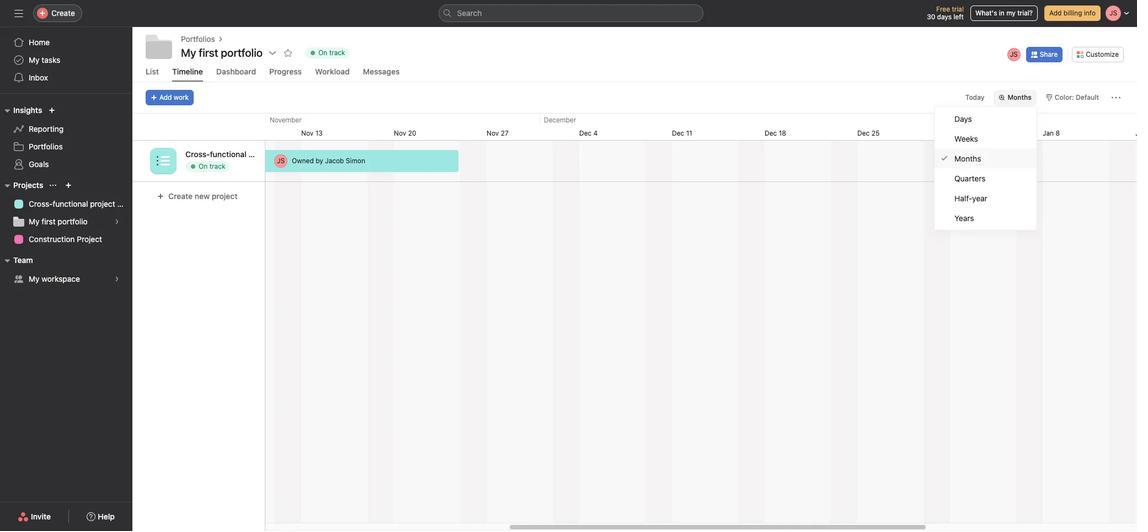 Task type: vqa. For each thing, say whether or not it's contained in the screenshot.
2023
no



Task type: locate. For each thing, give the bounding box(es) containing it.
portfolios inside insights element
[[29, 142, 63, 151]]

projects
[[13, 180, 43, 190]]

add left 'work'
[[159, 93, 172, 102]]

customize button
[[1072, 47, 1124, 62]]

dec 18
[[765, 129, 786, 137]]

track up workload
[[329, 49, 345, 57]]

portfolios
[[181, 34, 215, 44], [29, 142, 63, 151]]

1 horizontal spatial 30
[[927, 13, 935, 21]]

year
[[972, 193, 988, 203]]

my inside projects element
[[29, 217, 39, 226]]

what's
[[975, 9, 997, 17]]

workload
[[315, 67, 350, 76]]

0 horizontal spatial 30
[[129, 129, 137, 137]]

portfolios link down reporting
[[7, 138, 126, 156]]

cross-functional project plan link
[[7, 195, 132, 213]]

30 for free trial 30 days left
[[927, 13, 935, 21]]

0 vertical spatial portfolios
[[181, 34, 215, 44]]

see details, my workspace image
[[114, 276, 120, 282]]

insights button
[[0, 104, 42, 117]]

add inside button
[[1049, 9, 1062, 17]]

what's in my trial?
[[975, 9, 1033, 17]]

messages link
[[363, 67, 400, 82]]

jan inside january 2024 jan 1
[[950, 129, 961, 137]]

jan left 1 on the top
[[950, 129, 961, 137]]

0 horizontal spatial track
[[209, 162, 225, 170]]

search
[[457, 8, 482, 18]]

my for my tasks
[[29, 55, 39, 65]]

1 vertical spatial on track
[[199, 162, 225, 170]]

1 vertical spatial create
[[168, 191, 193, 201]]

my left first at the left of the page
[[29, 217, 39, 226]]

color: default button
[[1041, 90, 1104, 105]]

1 vertical spatial js
[[277, 157, 285, 165]]

on track inside popup button
[[318, 49, 345, 57]]

cross-functional project plan up portfolio
[[29, 199, 132, 209]]

1 horizontal spatial plan
[[276, 150, 292, 159]]

dec 25
[[857, 129, 880, 137]]

show options image
[[268, 49, 277, 57]]

nov left 13
[[301, 129, 314, 137]]

0 vertical spatial 30
[[927, 13, 935, 21]]

on track up create new project on the left of page
[[199, 162, 225, 170]]

1 horizontal spatial project
[[212, 191, 238, 201]]

on up workload
[[318, 49, 327, 57]]

create left new
[[168, 191, 193, 201]]

1 horizontal spatial add
[[1049, 9, 1062, 17]]

on inside popup button
[[318, 49, 327, 57]]

on track up workload
[[318, 49, 345, 57]]

create new project
[[168, 191, 238, 201]]

0 horizontal spatial project
[[90, 199, 115, 209]]

0 horizontal spatial jan
[[950, 129, 961, 137]]

nov for nov 27
[[487, 129, 499, 137]]

0 horizontal spatial add
[[159, 93, 172, 102]]

30 right oct
[[129, 129, 137, 137]]

share
[[1040, 50, 1058, 58]]

0 vertical spatial add
[[1049, 9, 1062, 17]]

plan up see details, my first portfolio icon on the left of page
[[117, 199, 132, 209]]

workload link
[[315, 67, 350, 82]]

1 horizontal spatial on track
[[318, 49, 345, 57]]

nov for nov 13
[[301, 129, 314, 137]]

0 horizontal spatial portfolios link
[[7, 138, 126, 156]]

share button
[[1026, 47, 1063, 62]]

1 horizontal spatial js
[[1010, 50, 1018, 58]]

functional up create new project on the left of page
[[210, 150, 246, 159]]

invite button
[[11, 507, 58, 527]]

0 vertical spatial functional
[[210, 150, 246, 159]]

1 vertical spatial cross-functional project plan
[[29, 199, 132, 209]]

0 horizontal spatial on track
[[199, 162, 225, 170]]

track inside popup button
[[329, 49, 345, 57]]

dec inside december dec 4
[[579, 129, 592, 137]]

js left share button
[[1010, 50, 1018, 58]]

4 dec from the left
[[857, 129, 870, 137]]

create inside popup button
[[51, 8, 75, 18]]

1 jan from the left
[[950, 129, 961, 137]]

1 horizontal spatial create
[[168, 191, 193, 201]]

0 horizontal spatial nov
[[301, 129, 314, 137]]

1 horizontal spatial on
[[318, 49, 327, 57]]

25
[[872, 129, 880, 137]]

my inside 'link'
[[29, 274, 39, 284]]

0 horizontal spatial cross-functional project plan
[[29, 199, 132, 209]]

1 vertical spatial plan
[[117, 199, 132, 209]]

0 horizontal spatial months
[[955, 154, 981, 163]]

dec left the 11
[[672, 129, 684, 137]]

2 horizontal spatial nov
[[487, 129, 499, 137]]

construction project
[[29, 234, 102, 244]]

1 vertical spatial 30
[[129, 129, 137, 137]]

1 horizontal spatial jan
[[1043, 129, 1054, 137]]

1 horizontal spatial months
[[1008, 93, 1032, 102]]

track up create new project on the left of page
[[209, 162, 225, 170]]

8
[[1056, 129, 1060, 137]]

1 vertical spatial add
[[159, 93, 172, 102]]

1 vertical spatial cross-
[[29, 199, 53, 209]]

0 vertical spatial on track
[[318, 49, 345, 57]]

2 horizontal spatial project
[[248, 150, 274, 159]]

2 jan from the left
[[1043, 129, 1054, 137]]

create inside button
[[168, 191, 193, 201]]

add for add work
[[159, 93, 172, 102]]

3 nov from the left
[[487, 129, 499, 137]]

functional up portfolio
[[53, 199, 88, 209]]

0 horizontal spatial functional
[[53, 199, 88, 209]]

1 nov from the left
[[301, 129, 314, 137]]

0 horizontal spatial create
[[51, 8, 75, 18]]

nov 27
[[487, 129, 509, 137]]

1 horizontal spatial nov
[[394, 129, 406, 137]]

new project or portfolio image
[[65, 182, 72, 189]]

0 horizontal spatial plan
[[117, 199, 132, 209]]

my
[[1006, 9, 1016, 17]]

1 horizontal spatial functional
[[210, 150, 246, 159]]

0 vertical spatial track
[[329, 49, 345, 57]]

0 vertical spatial cross-functional project plan
[[185, 150, 292, 159]]

30 inside october oct 30
[[129, 129, 137, 137]]

days
[[955, 114, 972, 123]]

project up see details, my first portfolio icon on the left of page
[[90, 199, 115, 209]]

1 vertical spatial portfolios
[[29, 142, 63, 151]]

2 dec from the left
[[672, 129, 684, 137]]

days
[[937, 13, 952, 21]]

quarters link
[[935, 168, 1037, 188]]

timeline
[[172, 67, 203, 76]]

my up timeline
[[181, 46, 196, 59]]

0 vertical spatial portfolios link
[[181, 33, 215, 45]]

30 left days
[[927, 13, 935, 21]]

list
[[146, 67, 159, 76]]

0 vertical spatial cross-
[[185, 150, 210, 159]]

dec left 18
[[765, 129, 777, 137]]

messages
[[363, 67, 400, 76]]

0 vertical spatial on
[[318, 49, 327, 57]]

my for my first portfolio
[[29, 217, 39, 226]]

months up days link
[[1008, 93, 1032, 102]]

dec left 4
[[579, 129, 592, 137]]

months
[[1008, 93, 1032, 102], [955, 154, 981, 163]]

in
[[999, 9, 1005, 17]]

1
[[963, 129, 966, 137]]

trial
[[952, 5, 964, 13]]

goals
[[29, 159, 49, 169]]

project down the november
[[248, 150, 274, 159]]

1 vertical spatial functional
[[53, 199, 88, 209]]

dec left the '25'
[[857, 129, 870, 137]]

today button
[[961, 90, 990, 105]]

first portfolio
[[199, 46, 263, 59]]

show options, current sort, top image
[[50, 182, 57, 189]]

jan
[[950, 129, 961, 137], [1043, 129, 1054, 137]]

track
[[329, 49, 345, 57], [209, 162, 225, 170]]

create up home link
[[51, 8, 75, 18]]

projects element
[[0, 175, 132, 250]]

1 horizontal spatial cross-
[[185, 150, 210, 159]]

dec for dec 18
[[765, 129, 777, 137]]

owned
[[292, 157, 314, 165]]

30
[[927, 13, 935, 21], [129, 129, 137, 137]]

reporting
[[29, 124, 64, 134]]

my workspace link
[[7, 270, 126, 288]]

dec
[[579, 129, 592, 137], [672, 129, 684, 137], [765, 129, 777, 137], [857, 129, 870, 137]]

on up create new project on the left of page
[[199, 162, 208, 170]]

search button
[[438, 4, 703, 22]]

portfolios up my first portfolio
[[181, 34, 215, 44]]

project for create new project button
[[212, 191, 238, 201]]

by
[[316, 157, 323, 165]]

cross-
[[185, 150, 210, 159], [29, 199, 53, 209]]

portfolios down reporting
[[29, 142, 63, 151]]

create
[[51, 8, 75, 18], [168, 191, 193, 201]]

project inside button
[[212, 191, 238, 201]]

0 horizontal spatial portfolios
[[29, 142, 63, 151]]

half-year link
[[935, 188, 1037, 208]]

help button
[[80, 507, 122, 527]]

trial?
[[1018, 9, 1033, 17]]

plan left 'owned'
[[276, 150, 292, 159]]

1 dec from the left
[[579, 129, 592, 137]]

27
[[501, 129, 509, 137]]

portfolios link up my first portfolio
[[181, 33, 215, 45]]

cross- up first at the left of the page
[[29, 199, 53, 209]]

project
[[248, 150, 274, 159], [212, 191, 238, 201], [90, 199, 115, 209]]

first
[[42, 217, 56, 226]]

create new project button
[[150, 186, 245, 206]]

cross- right list icon on the left
[[185, 150, 210, 159]]

0 horizontal spatial cross-
[[29, 199, 53, 209]]

nov left 27
[[487, 129, 499, 137]]

project right new
[[212, 191, 238, 201]]

30 for october oct 30
[[129, 129, 137, 137]]

1 vertical spatial on
[[199, 162, 208, 170]]

months down weeks
[[955, 154, 981, 163]]

my left tasks at the left top
[[29, 55, 39, 65]]

reporting link
[[7, 120, 126, 138]]

2024
[[981, 116, 997, 124]]

plan
[[276, 150, 292, 159], [117, 199, 132, 209]]

years link
[[935, 208, 1037, 228]]

my tasks link
[[7, 51, 126, 69]]

help
[[98, 512, 115, 521]]

my down 'team'
[[29, 274, 39, 284]]

cross-functional project plan up create new project on the left of page
[[185, 150, 292, 159]]

add inside button
[[159, 93, 172, 102]]

cross-functional project plan
[[185, 150, 292, 159], [29, 199, 132, 209]]

js left 'owned'
[[277, 157, 285, 165]]

progress
[[269, 67, 302, 76]]

progress link
[[269, 67, 302, 82]]

dec for dec 11
[[672, 129, 684, 137]]

dashboard
[[216, 67, 256, 76]]

default
[[1076, 93, 1099, 102]]

quarters
[[955, 174, 986, 183]]

what's in my trial? button
[[970, 6, 1038, 21]]

3 dec from the left
[[765, 129, 777, 137]]

half-year
[[955, 193, 988, 203]]

0 vertical spatial months
[[1008, 93, 1032, 102]]

nov left 20
[[394, 129, 406, 137]]

cross-functional project plan inside projects element
[[29, 199, 132, 209]]

1 vertical spatial months
[[955, 154, 981, 163]]

construction project link
[[7, 231, 126, 248]]

30 inside free trial 30 days left
[[927, 13, 935, 21]]

1 horizontal spatial track
[[329, 49, 345, 57]]

portfolios link
[[181, 33, 215, 45], [7, 138, 126, 156]]

jan left 8
[[1043, 129, 1054, 137]]

2 nov from the left
[[394, 129, 406, 137]]

my inside global element
[[29, 55, 39, 65]]

0 vertical spatial create
[[51, 8, 75, 18]]

js
[[1010, 50, 1018, 58], [277, 157, 285, 165]]

add left "billing"
[[1049, 9, 1062, 17]]



Task type: describe. For each thing, give the bounding box(es) containing it.
1 vertical spatial track
[[209, 162, 225, 170]]

cross- inside projects element
[[29, 199, 53, 209]]

create for create
[[51, 8, 75, 18]]

project
[[77, 234, 102, 244]]

owned by jacob simon
[[292, 157, 365, 165]]

december
[[544, 116, 576, 124]]

plan inside projects element
[[117, 199, 132, 209]]

portfolio
[[58, 217, 88, 226]]

add work button
[[146, 90, 194, 105]]

add billing info
[[1049, 9, 1096, 17]]

insights
[[13, 105, 42, 115]]

home
[[29, 38, 50, 47]]

half-
[[955, 193, 972, 203]]

list image
[[157, 154, 170, 167]]

tasks
[[42, 55, 60, 65]]

days link
[[935, 109, 1037, 129]]

13
[[315, 129, 323, 137]]

add for add billing info
[[1049, 9, 1062, 17]]

team button
[[0, 254, 33, 267]]

global element
[[0, 27, 132, 93]]

today
[[965, 93, 985, 102]]

months button
[[994, 90, 1037, 105]]

my first portfolio
[[181, 46, 263, 59]]

work
[[174, 93, 189, 102]]

functional inside projects element
[[53, 199, 88, 209]]

inbox
[[29, 73, 48, 82]]

new
[[195, 191, 210, 201]]

weeks link
[[935, 129, 1037, 148]]

create for create new project
[[168, 191, 193, 201]]

weeks
[[955, 134, 978, 143]]

home link
[[7, 34, 126, 51]]

december dec 4
[[544, 116, 598, 137]]

my first portfolio
[[29, 217, 88, 226]]

more actions image
[[1112, 93, 1121, 102]]

teams element
[[0, 250, 132, 290]]

oct
[[116, 129, 127, 137]]

add billing info button
[[1044, 6, 1101, 21]]

dec for dec 25
[[857, 129, 870, 137]]

workspace
[[42, 274, 80, 284]]

simon
[[346, 157, 365, 165]]

jan 8
[[1043, 129, 1060, 137]]

1 horizontal spatial portfolios
[[181, 34, 215, 44]]

november
[[270, 116, 302, 124]]

months link
[[935, 148, 1037, 168]]

invite
[[31, 512, 51, 521]]

color: default
[[1055, 93, 1099, 102]]

my workspace
[[29, 274, 80, 284]]

free
[[936, 5, 950, 13]]

years
[[955, 213, 974, 223]]

customize
[[1086, 50, 1119, 58]]

1 vertical spatial portfolios link
[[7, 138, 126, 156]]

add to starred image
[[284, 49, 292, 57]]

search list box
[[438, 4, 703, 22]]

nov 20
[[394, 129, 416, 137]]

nov 13
[[301, 129, 323, 137]]

october
[[113, 116, 138, 124]]

jacob
[[325, 157, 344, 165]]

inbox link
[[7, 69, 126, 87]]

4
[[593, 129, 598, 137]]

goals link
[[7, 156, 126, 173]]

hide sidebar image
[[14, 9, 23, 18]]

20
[[408, 129, 416, 137]]

0 horizontal spatial js
[[277, 157, 285, 165]]

dashboard link
[[216, 67, 256, 82]]

nov for nov 20
[[394, 129, 406, 137]]

0 vertical spatial plan
[[276, 150, 292, 159]]

free trial 30 days left
[[927, 5, 964, 21]]

color:
[[1055, 93, 1074, 102]]

18
[[779, 129, 786, 137]]

1 horizontal spatial portfolios link
[[181, 33, 215, 45]]

my for my first portfolio
[[181, 46, 196, 59]]

0 horizontal spatial on
[[199, 162, 208, 170]]

1 horizontal spatial cross-functional project plan
[[185, 150, 292, 159]]

months inside "dropdown button"
[[1008, 93, 1032, 102]]

0 vertical spatial js
[[1010, 50, 1018, 58]]

dec 11
[[672, 129, 692, 137]]

see details, my first portfolio image
[[114, 218, 120, 225]]

team
[[13, 255, 33, 265]]

my for my workspace
[[29, 274, 39, 284]]

january
[[955, 116, 979, 124]]

months inside 'link'
[[955, 154, 981, 163]]

construction
[[29, 234, 75, 244]]

new image
[[49, 107, 55, 114]]

11
[[686, 129, 692, 137]]

info
[[1084, 9, 1096, 17]]

projects button
[[0, 179, 43, 192]]

project for cross-functional project plan link on the top left
[[90, 199, 115, 209]]

october oct 30
[[113, 116, 138, 137]]

list link
[[146, 67, 159, 82]]

insights element
[[0, 100, 132, 175]]

create button
[[33, 4, 82, 22]]

timeline link
[[172, 67, 203, 82]]

my tasks
[[29, 55, 60, 65]]



